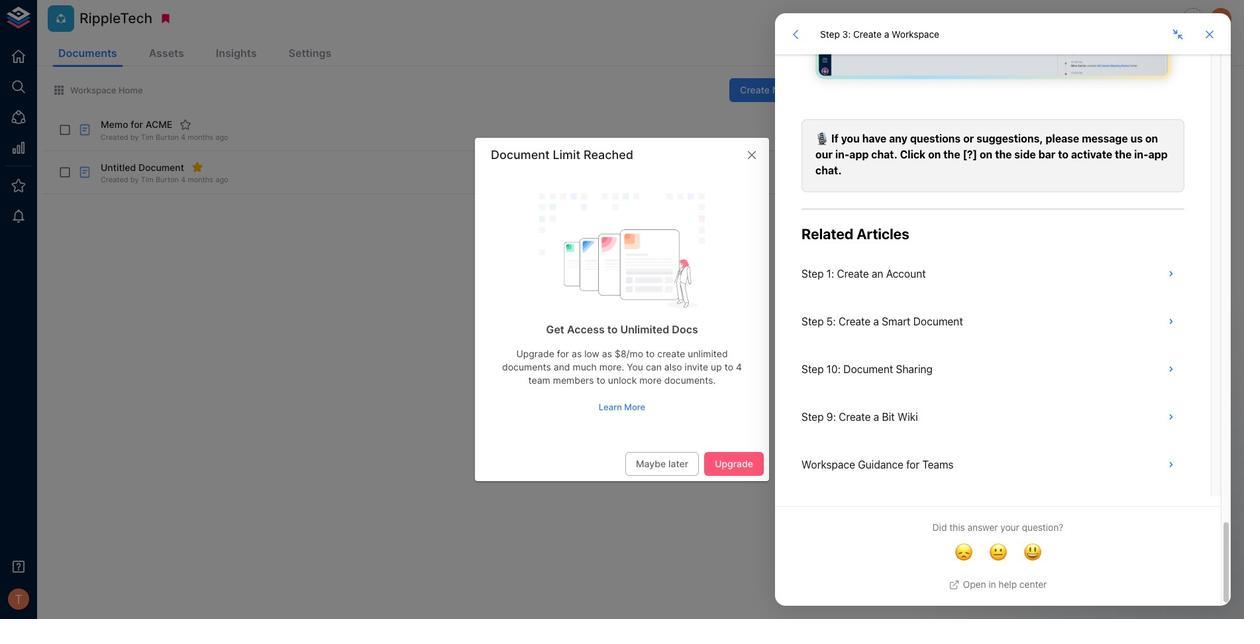 Task type: locate. For each thing, give the bounding box(es) containing it.
acme
[[146, 119, 173, 130]]

4 right up
[[736, 361, 742, 372]]

1 by from the top
[[130, 133, 139, 142]]

created down untitled
[[101, 175, 128, 185]]

1 created from the top
[[101, 133, 128, 142]]

0 vertical spatial 4
[[181, 133, 186, 142]]

upgrade inside upgrade for as low as $8/mo to create unlimited documents and much more. you can also invite up to 4 team members to unlock more documents.
[[517, 348, 555, 359]]

2 ago from the top
[[216, 175, 228, 185]]

created by tim burton 4 months ago
[[101, 133, 228, 142], [101, 175, 228, 185]]

1 vertical spatial burton
[[156, 175, 179, 185]]

0 vertical spatial created by tim burton 4 months ago
[[101, 133, 228, 142]]

1 vertical spatial months
[[188, 175, 213, 185]]

members down much
[[553, 374, 594, 385]]

home
[[119, 85, 143, 95]]

1 vertical spatial members
[[553, 374, 594, 385]]

created by tim burton 4 months ago for untitled document
[[101, 175, 228, 185]]

as
[[572, 348, 582, 359], [602, 348, 612, 359]]

get access to unlimited docs
[[546, 323, 698, 336]]

0 horizontal spatial as
[[572, 348, 582, 359]]

as left low
[[572, 348, 582, 359]]

1 horizontal spatial upgrade
[[715, 458, 754, 469]]

1 horizontal spatial as
[[602, 348, 612, 359]]

members left of
[[1047, 146, 1082, 156]]

months down favorite icon
[[188, 133, 213, 142]]

t button
[[1209, 6, 1234, 31], [4, 585, 33, 614]]

1 vertical spatial 4
[[181, 175, 186, 185]]

upgrade up documents
[[517, 348, 555, 359]]

1 created by tim burton 4 months ago from the top
[[101, 133, 228, 142]]

upgrade right later
[[715, 458, 754, 469]]

new
[[773, 84, 793, 95]]

4 for untitled document
[[181, 175, 186, 185]]

to up can
[[646, 348, 655, 359]]

1 horizontal spatial t
[[1218, 11, 1225, 26]]

to right access
[[608, 323, 618, 336]]

1 horizontal spatial members
[[1047, 146, 1082, 156]]

by down untitled document
[[130, 175, 139, 185]]

t
[[1218, 11, 1225, 26], [15, 592, 22, 606]]

nov 08, 2023
[[865, 319, 921, 330]]

tim
[[141, 133, 154, 142], [141, 175, 154, 185], [886, 357, 901, 367]]

08,
[[884, 319, 897, 330]]

documents
[[502, 361, 551, 372]]

document left limit at the left of page
[[491, 148, 550, 162]]

ago
[[216, 133, 228, 142], [216, 175, 228, 185]]

members
[[1047, 146, 1082, 156], [553, 374, 594, 385]]

to
[[608, 323, 618, 336], [646, 348, 655, 359], [725, 361, 734, 372], [597, 374, 606, 385]]

upgrade for upgrade for as low as $8/mo to create unlimited documents and much more. you can also invite up to 4 team members to unlock more documents.
[[517, 348, 555, 359]]

upgrade
[[517, 348, 555, 359], [715, 458, 754, 469]]

by down 'memo for acme'
[[130, 133, 139, 142]]

created by tim burton 4 months ago down untitled document
[[101, 175, 228, 185]]

by for document
[[130, 175, 139, 185]]

0 horizontal spatial upgrade
[[517, 348, 555, 359]]

settings
[[289, 46, 332, 60]]

2 vertical spatial 4
[[736, 361, 742, 372]]

4 down favorite icon
[[181, 133, 186, 142]]

more
[[640, 374, 662, 385]]

1 horizontal spatial document
[[491, 148, 550, 162]]

tim down 'memo for acme'
[[141, 133, 154, 142]]

2 created by tim burton 4 months ago from the top
[[101, 175, 228, 185]]

burton down acme
[[156, 133, 179, 142]]

2 vertical spatial tim
[[886, 357, 901, 367]]

0 vertical spatial burton
[[156, 133, 179, 142]]

0 vertical spatial tim
[[141, 133, 154, 142]]

created by tim burton 4 months ago down acme
[[101, 133, 228, 142]]

assets link
[[144, 41, 189, 67]]

tim for document
[[141, 175, 154, 185]]

dialog
[[775, 13, 1231, 606]]

1 vertical spatial ago
[[216, 175, 228, 185]]

2 created from the top
[[101, 175, 128, 185]]

by
[[130, 133, 139, 142], [130, 175, 139, 185]]

upgrade inside button
[[715, 458, 754, 469]]

1 vertical spatial t
[[15, 592, 22, 606]]

learn
[[599, 402, 622, 412]]

0 vertical spatial created
[[101, 133, 128, 142]]

1 vertical spatial by
[[130, 175, 139, 185]]

tim down nov 08, 2023
[[886, 357, 901, 367]]

burton left created
[[903, 357, 929, 367]]

quick
[[973, 146, 993, 156]]

4 down untitled document
[[181, 175, 186, 185]]

for
[[131, 119, 143, 130], [960, 146, 971, 156], [1024, 146, 1034, 156], [557, 348, 569, 359]]

document left remove favorite 'image'
[[138, 161, 184, 173]]

0 vertical spatial upgrade
[[517, 348, 555, 359]]

ago for untitled document
[[216, 175, 228, 185]]

burton down untitled document
[[156, 175, 179, 185]]

pin
[[924, 146, 935, 156]]

remove bookmark image
[[160, 13, 172, 25]]

created down the memo
[[101, 133, 128, 142]]

months down remove favorite 'image'
[[188, 175, 213, 185]]

document limit reached
[[491, 148, 634, 162]]

access
[[567, 323, 605, 336]]

created
[[931, 357, 960, 367]]

0 horizontal spatial members
[[553, 374, 594, 385]]

0 vertical spatial by
[[130, 133, 139, 142]]

tim down untitled document
[[141, 175, 154, 185]]

document limit reached dialog
[[475, 138, 769, 481]]

for up and
[[557, 348, 569, 359]]

members inside upgrade for as low as $8/mo to create unlimited documents and much more. you can also invite up to 4 team members to unlock more documents.
[[553, 374, 594, 385]]

workspace home
[[70, 85, 143, 95]]

more
[[625, 402, 646, 412]]

insights link
[[211, 41, 262, 67]]

2 by from the top
[[130, 175, 139, 185]]

assets
[[149, 46, 184, 60]]

later
[[669, 458, 689, 469]]

limit
[[553, 148, 581, 162]]

months
[[188, 133, 213, 142], [188, 175, 213, 185]]

document
[[491, 148, 550, 162], [138, 161, 184, 173]]

burton
[[156, 133, 179, 142], [156, 175, 179, 185], [903, 357, 929, 367]]

as up more.
[[602, 348, 612, 359]]

1 months from the top
[[188, 133, 213, 142]]

documents link
[[53, 41, 122, 67]]

0 vertical spatial months
[[188, 133, 213, 142]]

1 ago from the top
[[216, 133, 228, 142]]

recent activities
[[874, 218, 961, 231]]

1 vertical spatial created by tim burton 4 months ago
[[101, 175, 228, 185]]

upgrade for as low as $8/mo to create unlimited documents and much more. you can also invite up to 4 team members to unlock more documents.
[[502, 348, 742, 385]]

1 vertical spatial upgrade
[[715, 458, 754, 469]]

4
[[181, 133, 186, 142], [181, 175, 186, 185], [736, 361, 742, 372]]

more.
[[600, 361, 625, 372]]

activities
[[913, 218, 961, 231]]

4 inside upgrade for as low as $8/mo to create unlimited documents and much more. you can also invite up to 4 team members to unlock more documents.
[[736, 361, 742, 372]]

untitled document
[[101, 161, 184, 173]]

2 months from the top
[[188, 175, 213, 185]]

unlimited
[[621, 323, 670, 336]]

this
[[1094, 146, 1108, 156]]

1 vertical spatial created
[[101, 175, 128, 185]]

memo for acme
[[101, 119, 173, 130]]

for left 'all'
[[1024, 146, 1034, 156]]

created
[[101, 133, 128, 142], [101, 175, 128, 185]]

unlimited
[[688, 348, 728, 359]]

0 vertical spatial ago
[[216, 133, 228, 142]]

docs
[[672, 323, 698, 336]]

workspace
[[70, 85, 116, 95]]

low
[[585, 348, 600, 359]]

workspace home link
[[53, 84, 143, 96]]

maybe later
[[636, 458, 689, 469]]

0 horizontal spatial t button
[[4, 585, 33, 614]]

months for untitled document
[[188, 175, 213, 185]]

1 horizontal spatial t button
[[1209, 6, 1234, 31]]

create new button
[[730, 78, 819, 102]]

1 vertical spatial tim
[[141, 175, 154, 185]]



Task type: describe. For each thing, give the bounding box(es) containing it.
learn more button
[[596, 397, 649, 417]]

memo
[[101, 119, 128, 130]]

tim burton created
[[886, 357, 962, 367]]

recent
[[874, 218, 910, 231]]

document inside dialog
[[491, 148, 550, 162]]

up
[[711, 361, 722, 372]]

workspace.
[[1110, 146, 1153, 156]]

all
[[1036, 146, 1045, 156]]

for left acme
[[131, 119, 143, 130]]

insights
[[216, 46, 257, 60]]

4 for memo for acme
[[181, 133, 186, 142]]

documents
[[58, 46, 117, 60]]

get
[[546, 323, 565, 336]]

rippletech
[[80, 10, 152, 27]]

access
[[995, 146, 1022, 156]]

pin items for quick access for all members of this workspace.
[[924, 146, 1153, 156]]

burton for untitled document
[[156, 175, 179, 185]]

0 vertical spatial t button
[[1209, 6, 1234, 31]]

2023
[[899, 319, 921, 330]]

maybe later button
[[626, 452, 699, 476]]

months for memo for acme
[[188, 133, 213, 142]]

invite
[[685, 361, 709, 372]]

ago for memo for acme
[[216, 133, 228, 142]]

for inside upgrade for as low as $8/mo to create unlimited documents and much more. you can also invite up to 4 team members to unlock more documents.
[[557, 348, 569, 359]]

2 as from the left
[[602, 348, 612, 359]]

upgrade for upgrade
[[715, 458, 754, 469]]

team
[[529, 374, 551, 385]]

also
[[665, 361, 682, 372]]

1 as from the left
[[572, 348, 582, 359]]

favorite image
[[180, 119, 192, 131]]

0 horizontal spatial t
[[15, 592, 22, 606]]

1 vertical spatial t button
[[4, 585, 33, 614]]

to right up
[[725, 361, 734, 372]]

maybe
[[636, 458, 666, 469]]

create new
[[740, 84, 793, 95]]

created by tim burton 4 months ago for memo for acme
[[101, 133, 228, 142]]

upgrade button
[[705, 452, 764, 476]]

much
[[573, 361, 597, 372]]

2 vertical spatial burton
[[903, 357, 929, 367]]

burton for memo for acme
[[156, 133, 179, 142]]

for left quick
[[960, 146, 971, 156]]

create
[[658, 348, 686, 359]]

by for for
[[130, 133, 139, 142]]

tim for for
[[141, 133, 154, 142]]

create
[[740, 84, 770, 95]]

documents.
[[665, 374, 716, 385]]

nov
[[865, 319, 881, 330]]

created for untitled
[[101, 175, 128, 185]]

0 horizontal spatial document
[[138, 161, 184, 173]]

learn more
[[599, 402, 646, 412]]

0 vertical spatial members
[[1047, 146, 1082, 156]]

you
[[627, 361, 644, 372]]

untitled
[[101, 161, 136, 173]]

of
[[1084, 146, 1092, 156]]

$8/mo
[[615, 348, 644, 359]]

0 vertical spatial t
[[1218, 11, 1225, 26]]

to down more.
[[597, 374, 606, 385]]

unlock
[[608, 374, 637, 385]]

can
[[646, 361, 662, 372]]

and
[[554, 361, 570, 372]]

created for memo
[[101, 133, 128, 142]]

reached
[[584, 148, 634, 162]]

items
[[938, 146, 958, 156]]

settings link
[[283, 41, 337, 67]]

remove favorite image
[[191, 161, 203, 173]]



Task type: vqa. For each thing, say whether or not it's contained in the screenshot.
The Remove Bookmark image
yes



